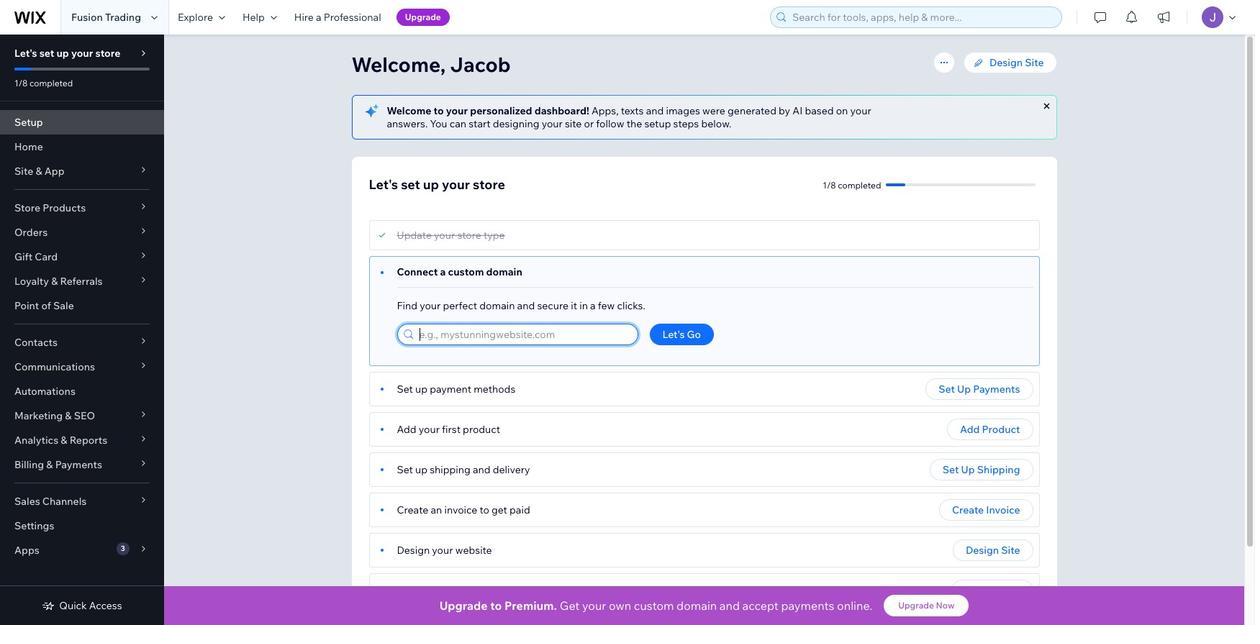 Task type: describe. For each thing, give the bounding box(es) containing it.
and inside the 'apps, texts and images were generated by ai based on your answers. you can start designing your site or follow the setup steps below.'
[[646, 104, 664, 117]]

shipping
[[977, 463, 1020, 476]]

premium.
[[504, 599, 557, 613]]

sidebar element
[[0, 35, 164, 625]]

sales
[[14, 495, 40, 508]]

get started button
[[952, 580, 1033, 602]]

start
[[469, 117, 491, 130]]

your left website
[[432, 544, 453, 557]]

in
[[579, 299, 588, 312]]

trading
[[105, 11, 141, 24]]

home
[[14, 140, 43, 153]]

upgrade now
[[898, 600, 955, 611]]

help
[[243, 11, 265, 24]]

site & app button
[[0, 159, 164, 184]]

your inside the 'sidebar' element
[[71, 47, 93, 60]]

analytics
[[14, 434, 58, 447]]

site & app
[[14, 165, 64, 178]]

orders
[[14, 226, 48, 239]]

your right find in the left top of the page
[[420, 299, 441, 312]]

and left accept
[[720, 599, 740, 613]]

type
[[484, 229, 505, 242]]

connect a custom domain
[[397, 266, 522, 279]]

create for create an invoice to get paid
[[397, 504, 428, 517]]

let's inside the 'sidebar' element
[[14, 47, 37, 60]]

to for welcome
[[434, 104, 444, 117]]

loyalty
[[14, 275, 49, 288]]

point of sale
[[14, 299, 74, 312]]

find your perfect domain and secure it in a few clicks.
[[397, 299, 645, 312]]

point
[[14, 299, 39, 312]]

1 horizontal spatial completed
[[838, 180, 881, 190]]

shipping
[[430, 463, 471, 476]]

products
[[43, 202, 86, 214]]

let's inside button
[[662, 328, 685, 341]]

settings link
[[0, 514, 164, 538]]

1 horizontal spatial to
[[480, 504, 489, 517]]

delivery
[[493, 463, 530, 476]]

set up payments
[[939, 383, 1020, 396]]

images
[[666, 104, 700, 117]]

marketing & seo button
[[0, 404, 164, 428]]

gift card
[[14, 250, 58, 263]]

can
[[450, 117, 466, 130]]

design your website
[[397, 544, 492, 557]]

design site inside design site button
[[966, 544, 1020, 557]]

texts
[[621, 104, 644, 117]]

on inside the 'apps, texts and images were generated by ai based on your answers. you can start designing your site or follow the setup steps below.'
[[836, 104, 848, 117]]

add for add product
[[960, 423, 980, 436]]

clicks.
[[617, 299, 645, 312]]

below.
[[701, 117, 731, 130]]

fusion trading
[[71, 11, 141, 24]]

customers
[[460, 584, 510, 597]]

your left own
[[582, 599, 606, 613]]

0 vertical spatial custom
[[448, 266, 484, 279]]

automations link
[[0, 379, 164, 404]]

based
[[805, 104, 834, 117]]

set for set up shipping
[[943, 463, 959, 476]]

add your first product
[[397, 423, 500, 436]]

up up update
[[423, 176, 439, 193]]

1 horizontal spatial let's
[[369, 176, 398, 193]]

design inside design site link
[[990, 56, 1023, 69]]

let's set up your store inside the 'sidebar' element
[[14, 47, 120, 60]]

1 vertical spatial 1/8 completed
[[823, 180, 881, 190]]

1/8 inside the 'sidebar' element
[[14, 78, 28, 89]]

get found by customers on google
[[397, 584, 561, 597]]

e.g., mystunningwebsite.com field
[[415, 325, 633, 345]]

store products button
[[0, 196, 164, 220]]

2 horizontal spatial site
[[1025, 56, 1044, 69]]

upgrade for upgrade now
[[898, 600, 934, 611]]

card
[[35, 250, 58, 263]]

by inside the 'apps, texts and images were generated by ai based on your answers. you can start designing your site or follow the setup steps below.'
[[779, 104, 790, 117]]

dashboard!
[[535, 104, 589, 117]]

2 vertical spatial store
[[457, 229, 481, 242]]

referrals
[[60, 275, 103, 288]]

1 horizontal spatial let's set up your store
[[369, 176, 505, 193]]

point of sale link
[[0, 294, 164, 318]]

apps
[[14, 544, 39, 557]]

seo
[[74, 409, 95, 422]]

upgrade for upgrade
[[405, 12, 441, 22]]

explore
[[178, 11, 213, 24]]

create for create invoice
[[952, 504, 984, 517]]

get for get started
[[965, 584, 982, 597]]

hire a professional
[[294, 11, 381, 24]]

set for set up payments
[[939, 383, 955, 396]]

billing & payments button
[[0, 453, 164, 477]]

sales channels
[[14, 495, 87, 508]]

answers.
[[387, 117, 428, 130]]

1 horizontal spatial set
[[401, 176, 420, 193]]

get for get found by customers on google
[[397, 584, 414, 597]]

contacts
[[14, 336, 58, 349]]

welcome, jacob
[[352, 52, 511, 77]]

app
[[44, 165, 64, 178]]

1 vertical spatial by
[[446, 584, 458, 597]]

up left the shipping
[[415, 463, 427, 476]]

1 horizontal spatial custom
[[634, 599, 674, 613]]

store inside the 'sidebar' element
[[95, 47, 120, 60]]

site
[[565, 117, 582, 130]]

upgrade button
[[396, 9, 450, 26]]

now
[[936, 600, 955, 611]]

started
[[984, 584, 1020, 597]]

invoice
[[986, 504, 1020, 517]]

set up payments button
[[926, 379, 1033, 400]]

analytics & reports button
[[0, 428, 164, 453]]

up inside the 'sidebar' element
[[56, 47, 69, 60]]

& for analytics
[[61, 434, 67, 447]]

create invoice button
[[939, 499, 1033, 521]]

and left delivery at the left bottom of page
[[473, 463, 491, 476]]

setup
[[14, 116, 43, 129]]

loyalty & referrals button
[[0, 269, 164, 294]]

set up payment methods
[[397, 383, 515, 396]]



Task type: locate. For each thing, give the bounding box(es) containing it.
on
[[836, 104, 848, 117], [512, 584, 524, 597]]

set left shipping
[[943, 463, 959, 476]]

1/8
[[14, 78, 28, 89], [823, 180, 836, 190]]

let's left 'go'
[[662, 328, 685, 341]]

0 vertical spatial completed
[[30, 78, 73, 89]]

payments
[[781, 599, 834, 613]]

1 horizontal spatial create
[[952, 504, 984, 517]]

your right based
[[850, 104, 871, 117]]

1 horizontal spatial by
[[779, 104, 790, 117]]

the
[[627, 117, 642, 130]]

domain for custom
[[486, 266, 522, 279]]

sales channels button
[[0, 489, 164, 514]]

1 vertical spatial set
[[401, 176, 420, 193]]

up left shipping
[[961, 463, 975, 476]]

set for set up payment methods
[[397, 383, 413, 396]]

1 create from the left
[[397, 504, 428, 517]]

& left reports
[[61, 434, 67, 447]]

& for loyalty
[[51, 275, 58, 288]]

design site link
[[964, 52, 1057, 73]]

add left first in the left bottom of the page
[[397, 423, 416, 436]]

& for site
[[36, 165, 42, 178]]

0 horizontal spatial let's set up your store
[[14, 47, 120, 60]]

add inside button
[[960, 423, 980, 436]]

1 vertical spatial 1/8
[[823, 180, 836, 190]]

your
[[71, 47, 93, 60], [446, 104, 468, 117], [850, 104, 871, 117], [542, 117, 563, 130], [442, 176, 470, 193], [434, 229, 455, 242], [420, 299, 441, 312], [419, 423, 440, 436], [432, 544, 453, 557], [582, 599, 606, 613]]

completed inside the 'sidebar' element
[[30, 78, 73, 89]]

perfect
[[443, 299, 477, 312]]

your right update
[[434, 229, 455, 242]]

0 vertical spatial let's
[[14, 47, 37, 60]]

home link
[[0, 135, 164, 159]]

1 vertical spatial completed
[[838, 180, 881, 190]]

2 add from the left
[[960, 423, 980, 436]]

a right hire
[[316, 11, 321, 24]]

a for custom
[[440, 266, 446, 279]]

up for shipping
[[961, 463, 975, 476]]

methods
[[474, 383, 515, 396]]

create invoice
[[952, 504, 1020, 517]]

payments for billing & payments
[[55, 458, 102, 471]]

paid
[[510, 504, 530, 517]]

up left the payment
[[415, 383, 427, 396]]

1 horizontal spatial on
[[836, 104, 848, 117]]

1 vertical spatial payments
[[55, 458, 102, 471]]

0 horizontal spatial completed
[[30, 78, 73, 89]]

a right connect
[[440, 266, 446, 279]]

0 vertical spatial design site
[[990, 56, 1044, 69]]

1 horizontal spatial 1/8
[[823, 180, 836, 190]]

0 horizontal spatial custom
[[448, 266, 484, 279]]

set up shipping button
[[930, 459, 1033, 481]]

domain
[[486, 266, 522, 279], [480, 299, 515, 312], [677, 599, 717, 613]]

0 horizontal spatial to
[[434, 104, 444, 117]]

get down google
[[560, 599, 580, 613]]

0 horizontal spatial get
[[397, 584, 414, 597]]

product
[[982, 423, 1020, 436]]

payments inside button
[[973, 383, 1020, 396]]

and left "secure"
[[517, 299, 535, 312]]

2 create from the left
[[952, 504, 984, 517]]

0 vertical spatial to
[[434, 104, 444, 117]]

1 horizontal spatial a
[[440, 266, 446, 279]]

upgrade left now
[[898, 600, 934, 611]]

go
[[687, 328, 701, 341]]

2 vertical spatial to
[[490, 599, 502, 613]]

domain right perfect
[[480, 299, 515, 312]]

store up type
[[473, 176, 505, 193]]

0 horizontal spatial 1/8 completed
[[14, 78, 73, 89]]

0 vertical spatial on
[[836, 104, 848, 117]]

or
[[584, 117, 594, 130]]

of
[[41, 299, 51, 312]]

a right in
[[590, 299, 596, 312]]

it
[[571, 299, 577, 312]]

2 horizontal spatial get
[[965, 584, 982, 597]]

2 horizontal spatial a
[[590, 299, 596, 312]]

0 horizontal spatial site
[[14, 165, 33, 178]]

jacob
[[450, 52, 511, 77]]

Search for tools, apps, help & more... field
[[788, 7, 1057, 27]]

1 horizontal spatial add
[[960, 423, 980, 436]]

store
[[14, 202, 40, 214]]

1 horizontal spatial get
[[560, 599, 580, 613]]

1 vertical spatial on
[[512, 584, 524, 597]]

payments down analytics & reports dropdown button
[[55, 458, 102, 471]]

store down "fusion trading"
[[95, 47, 120, 60]]

your left site on the left top of page
[[542, 117, 563, 130]]

payments for set up payments
[[973, 383, 1020, 396]]

add left the product
[[960, 423, 980, 436]]

a for professional
[[316, 11, 321, 24]]

create left an
[[397, 504, 428, 517]]

2 horizontal spatial let's
[[662, 328, 685, 341]]

let's up update
[[369, 176, 398, 193]]

your down the fusion
[[71, 47, 93, 60]]

connect
[[397, 266, 438, 279]]

set
[[39, 47, 54, 60], [401, 176, 420, 193]]

set for set up shipping and delivery
[[397, 463, 413, 476]]

welcome,
[[352, 52, 446, 77]]

welcome
[[387, 104, 431, 117]]

by left ai
[[779, 104, 790, 117]]

1 vertical spatial domain
[[480, 299, 515, 312]]

up up setup link
[[56, 47, 69, 60]]

1 horizontal spatial site
[[1001, 544, 1020, 557]]

by right found
[[446, 584, 458, 597]]

1 vertical spatial a
[[440, 266, 446, 279]]

0 vertical spatial by
[[779, 104, 790, 117]]

on right based
[[836, 104, 848, 117]]

create
[[397, 504, 428, 517], [952, 504, 984, 517]]

to left "can"
[[434, 104, 444, 117]]

up up add product button on the right of page
[[957, 383, 971, 396]]

set up the setup
[[39, 47, 54, 60]]

let's
[[14, 47, 37, 60], [369, 176, 398, 193], [662, 328, 685, 341]]

by
[[779, 104, 790, 117], [446, 584, 458, 597]]

& left seo
[[65, 409, 72, 422]]

generated
[[728, 104, 777, 117]]

domain left accept
[[677, 599, 717, 613]]

design inside design site button
[[966, 544, 999, 557]]

get left found
[[397, 584, 414, 597]]

0 horizontal spatial let's
[[14, 47, 37, 60]]

personalized
[[470, 104, 532, 117]]

upgrade for upgrade to premium. get your own custom domain and accept payments online.
[[439, 599, 488, 613]]

1 vertical spatial let's set up your store
[[369, 176, 505, 193]]

1/8 completed inside the 'sidebar' element
[[14, 78, 73, 89]]

payments up the product
[[973, 383, 1020, 396]]

site inside button
[[1001, 544, 1020, 557]]

store
[[95, 47, 120, 60], [473, 176, 505, 193], [457, 229, 481, 242]]

& for marketing
[[65, 409, 72, 422]]

sale
[[53, 299, 74, 312]]

let's set up your store up update your store type
[[369, 176, 505, 193]]

1 vertical spatial let's
[[369, 176, 398, 193]]

set up add product button on the right of page
[[939, 383, 955, 396]]

0 vertical spatial payments
[[973, 383, 1020, 396]]

billing & payments
[[14, 458, 102, 471]]

1 vertical spatial to
[[480, 504, 489, 517]]

on up premium.
[[512, 584, 524, 597]]

website
[[455, 544, 492, 557]]

communications button
[[0, 355, 164, 379]]

custom up perfect
[[448, 266, 484, 279]]

reports
[[70, 434, 107, 447]]

2 vertical spatial let's
[[662, 328, 685, 341]]

were
[[702, 104, 725, 117]]

add product button
[[947, 419, 1033, 440]]

designing
[[493, 117, 539, 130]]

set left the shipping
[[397, 463, 413, 476]]

contacts button
[[0, 330, 164, 355]]

0 vertical spatial a
[[316, 11, 321, 24]]

0 horizontal spatial a
[[316, 11, 321, 24]]

0 horizontal spatial 1/8
[[14, 78, 28, 89]]

set inside the 'sidebar' element
[[39, 47, 54, 60]]

welcome to your personalized dashboard!
[[387, 104, 589, 117]]

0 vertical spatial set
[[39, 47, 54, 60]]

& right the 'billing'
[[46, 458, 53, 471]]

fusion
[[71, 11, 103, 24]]

up for payments
[[957, 383, 971, 396]]

site
[[1025, 56, 1044, 69], [14, 165, 33, 178], [1001, 544, 1020, 557]]

& for billing
[[46, 458, 53, 471]]

hire
[[294, 11, 314, 24]]

domain for perfect
[[480, 299, 515, 312]]

set up update
[[401, 176, 420, 193]]

0 horizontal spatial set
[[39, 47, 54, 60]]

0 horizontal spatial by
[[446, 584, 458, 597]]

and right texts
[[646, 104, 664, 117]]

up
[[957, 383, 971, 396], [961, 463, 975, 476]]

upgrade down get found by customers on google
[[439, 599, 488, 613]]

quick access
[[59, 599, 122, 612]]

marketing & seo
[[14, 409, 95, 422]]

product
[[463, 423, 500, 436]]

0 horizontal spatial add
[[397, 423, 416, 436]]

design site inside design site link
[[990, 56, 1044, 69]]

0 vertical spatial 1/8 completed
[[14, 78, 73, 89]]

set left the payment
[[397, 383, 413, 396]]

automations
[[14, 385, 76, 398]]

your left start
[[446, 104, 468, 117]]

custom right own
[[634, 599, 674, 613]]

you
[[430, 117, 447, 130]]

billing
[[14, 458, 44, 471]]

quick access button
[[42, 599, 122, 612]]

set up shipping
[[943, 463, 1020, 476]]

create left invoice
[[952, 504, 984, 517]]

& right loyalty
[[51, 275, 58, 288]]

payments inside popup button
[[55, 458, 102, 471]]

1 vertical spatial site
[[14, 165, 33, 178]]

0 vertical spatial site
[[1025, 56, 1044, 69]]

add for add your first product
[[397, 423, 416, 436]]

found
[[416, 584, 444, 597]]

1 add from the left
[[397, 423, 416, 436]]

2 horizontal spatial to
[[490, 599, 502, 613]]

0 vertical spatial 1/8
[[14, 78, 28, 89]]

0 vertical spatial domain
[[486, 266, 522, 279]]

2 vertical spatial a
[[590, 299, 596, 312]]

1 vertical spatial up
[[961, 463, 975, 476]]

0 horizontal spatial on
[[512, 584, 524, 597]]

upgrade now button
[[884, 595, 969, 617]]

to left get
[[480, 504, 489, 517]]

access
[[89, 599, 122, 612]]

secure
[[537, 299, 569, 312]]

& left app on the top left of page
[[36, 165, 42, 178]]

let's set up your store down the fusion
[[14, 47, 120, 60]]

& inside popup button
[[46, 458, 53, 471]]

your left first in the left bottom of the page
[[419, 423, 440, 436]]

1 vertical spatial store
[[473, 176, 505, 193]]

2 vertical spatial domain
[[677, 599, 717, 613]]

store products
[[14, 202, 86, 214]]

to for upgrade
[[490, 599, 502, 613]]

0 vertical spatial let's set up your store
[[14, 47, 120, 60]]

design
[[990, 56, 1023, 69], [397, 544, 430, 557], [966, 544, 999, 557]]

and
[[646, 104, 664, 117], [517, 299, 535, 312], [473, 463, 491, 476], [720, 599, 740, 613]]

create inside button
[[952, 504, 984, 517]]

hire a professional link
[[286, 0, 390, 35]]

get left started
[[965, 584, 982, 597]]

site inside dropdown button
[[14, 165, 33, 178]]

online.
[[837, 599, 872, 613]]

accept
[[742, 599, 779, 613]]

3
[[121, 544, 125, 553]]

0 horizontal spatial create
[[397, 504, 428, 517]]

update
[[397, 229, 432, 242]]

analytics & reports
[[14, 434, 107, 447]]

1 horizontal spatial payments
[[973, 383, 1020, 396]]

domain up 'find your perfect domain and secure it in a few clicks.'
[[486, 266, 522, 279]]

to down customers
[[490, 599, 502, 613]]

upgrade up the welcome, jacob
[[405, 12, 441, 22]]

let's up the setup
[[14, 47, 37, 60]]

your up update your store type
[[442, 176, 470, 193]]

0 vertical spatial store
[[95, 47, 120, 60]]

let's go
[[662, 328, 701, 341]]

professional
[[324, 11, 381, 24]]

get inside button
[[965, 584, 982, 597]]

own
[[609, 599, 631, 613]]

0 horizontal spatial payments
[[55, 458, 102, 471]]

1 vertical spatial design site
[[966, 544, 1020, 557]]

gift
[[14, 250, 32, 263]]

1 vertical spatial custom
[[634, 599, 674, 613]]

0 vertical spatial up
[[957, 383, 971, 396]]

1 horizontal spatial 1/8 completed
[[823, 180, 881, 190]]

apps,
[[591, 104, 619, 117]]

steps
[[673, 117, 699, 130]]

store left type
[[457, 229, 481, 242]]

2 vertical spatial site
[[1001, 544, 1020, 557]]

gift card button
[[0, 245, 164, 269]]

design site button
[[953, 540, 1033, 561]]



Task type: vqa. For each thing, say whether or not it's contained in the screenshot.
1/8 COMPLETED to the right
yes



